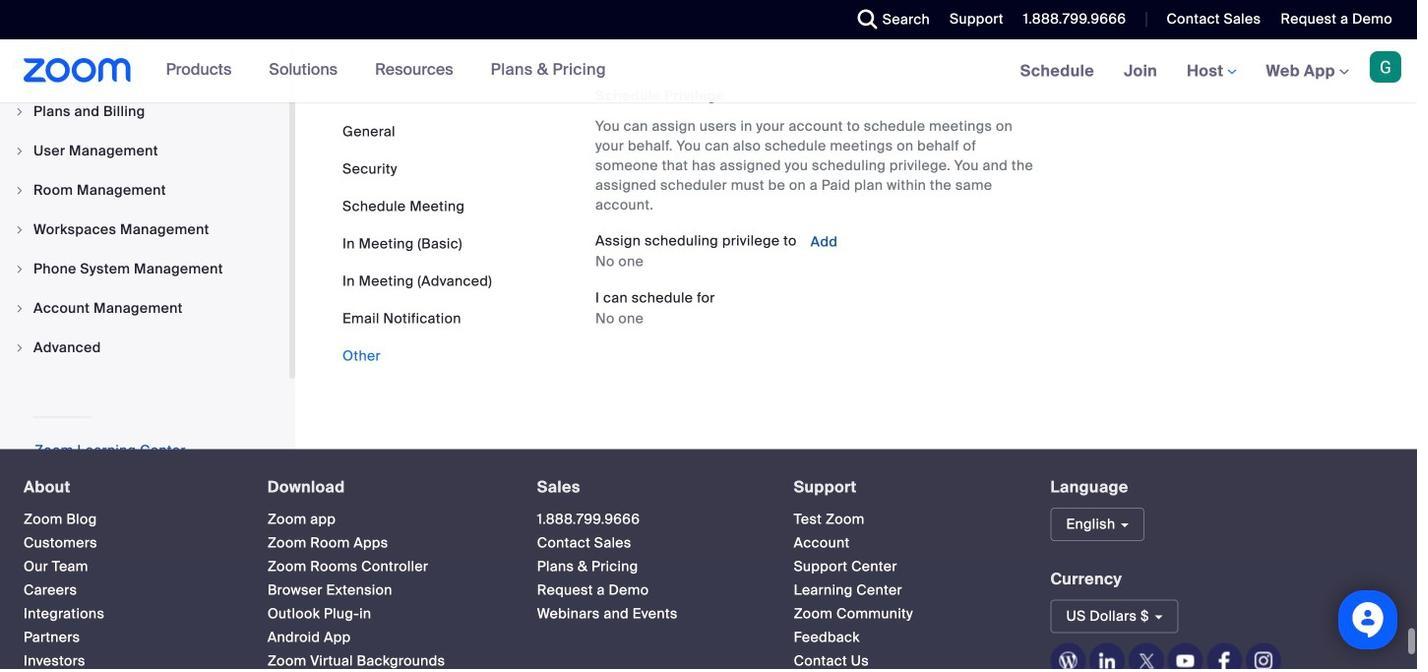 Task type: vqa. For each thing, say whether or not it's contained in the screenshot.
"cell"
no



Task type: describe. For each thing, give the bounding box(es) containing it.
3 right image from the top
[[14, 342, 26, 354]]

1 heading from the left
[[24, 479, 232, 496]]

zoom logo image
[[24, 58, 131, 83]]

1 menu item from the top
[[0, 93, 289, 130]]

admin menu menu
[[0, 93, 289, 369]]

meetings navigation
[[1006, 39, 1417, 104]]

5 menu item from the top
[[0, 251, 289, 288]]

3 heading from the left
[[537, 479, 758, 496]]

3 menu item from the top
[[0, 172, 289, 209]]

3 right image from the top
[[14, 263, 26, 275]]

2 menu item from the top
[[0, 132, 289, 170]]

1 right image from the top
[[14, 145, 26, 157]]

4 menu item from the top
[[0, 211, 289, 249]]

4 heading from the left
[[794, 479, 1015, 496]]

2 right image from the top
[[14, 185, 26, 196]]

product information navigation
[[151, 39, 621, 102]]

7 menu item from the top
[[0, 329, 289, 367]]



Task type: locate. For each thing, give the bounding box(es) containing it.
4 right image from the top
[[14, 303, 26, 314]]

0 vertical spatial right image
[[14, 106, 26, 118]]

right image
[[14, 145, 26, 157], [14, 224, 26, 236], [14, 263, 26, 275], [14, 303, 26, 314]]

menu bar
[[342, 122, 492, 366]]

profile picture image
[[1370, 51, 1401, 83]]

right image
[[14, 106, 26, 118], [14, 185, 26, 196], [14, 342, 26, 354]]

2 vertical spatial right image
[[14, 342, 26, 354]]

2 heading from the left
[[268, 479, 502, 496]]

1 vertical spatial right image
[[14, 185, 26, 196]]

6 menu item from the top
[[0, 290, 289, 327]]

2 right image from the top
[[14, 224, 26, 236]]

menu item
[[0, 93, 289, 130], [0, 132, 289, 170], [0, 172, 289, 209], [0, 211, 289, 249], [0, 251, 289, 288], [0, 290, 289, 327], [0, 329, 289, 367]]

banner
[[0, 39, 1417, 104]]

1 right image from the top
[[14, 106, 26, 118]]

other element
[[584, 21, 1365, 363]]

heading
[[24, 479, 232, 496], [268, 479, 502, 496], [537, 479, 758, 496], [794, 479, 1015, 496]]



